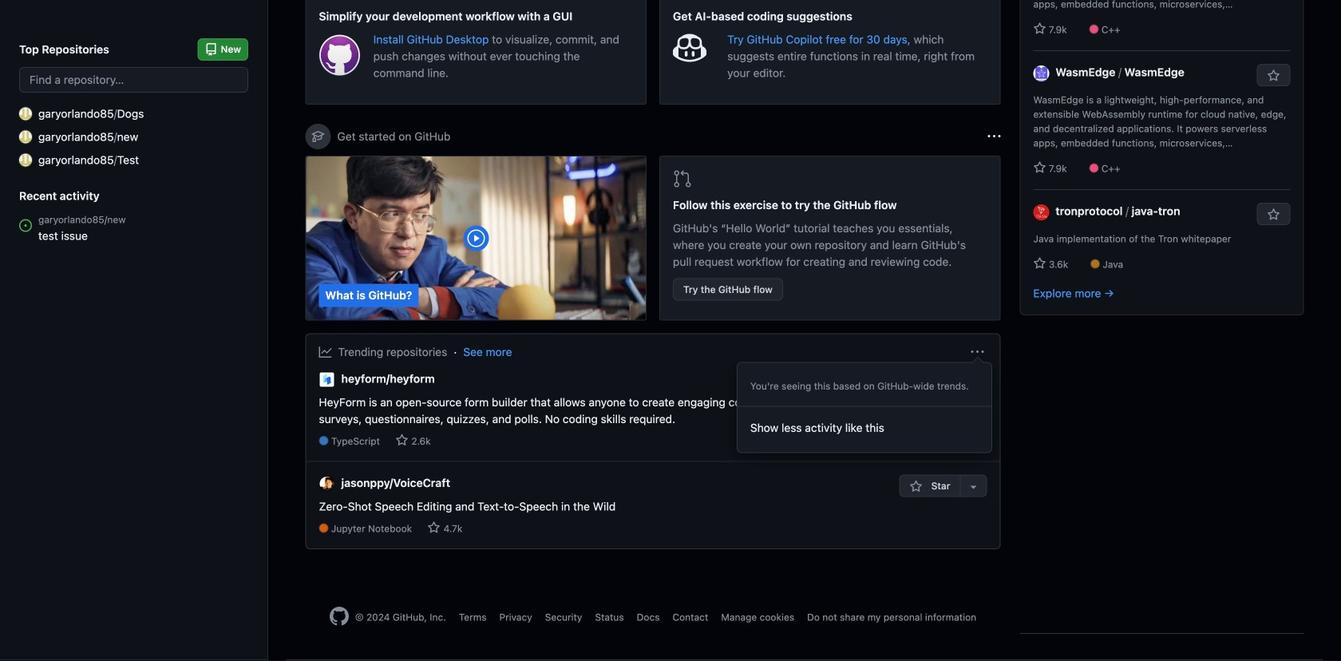 Task type: vqa. For each thing, say whether or not it's contained in the screenshot.
@jasonppy profile image
yes



Task type: describe. For each thing, give the bounding box(es) containing it.
test image
[[19, 154, 32, 167]]

play image
[[467, 229, 486, 248]]

dogs image
[[19, 107, 32, 120]]

repo details element for @heyform profile image
[[319, 434, 899, 448]]

@jasonppy profile image
[[319, 476, 335, 492]]

graph image
[[319, 346, 332, 359]]

@heyform profile image
[[319, 372, 335, 388]]

github desktop image
[[319, 34, 361, 76]]

2 vertical spatial star image
[[910, 376, 923, 389]]

@wasmedge profile image
[[1034, 65, 1050, 81]]

try the github flow element
[[660, 156, 1001, 321]]

get ai-based coding suggestions element
[[660, 0, 1001, 105]]

star image for the @wasmedge profile image
[[1034, 161, 1047, 174]]

star image for @tronprotocol profile icon
[[1034, 257, 1047, 270]]

git pull request image
[[673, 169, 692, 188]]

open issue image
[[19, 219, 32, 232]]

repo details element for @jasonppy profile image
[[319, 522, 616, 536]]

new image
[[19, 131, 32, 143]]

what is github? element
[[305, 156, 647, 321]]

explore element
[[1020, 0, 1304, 634]]



Task type: locate. For each thing, give the bounding box(es) containing it.
add this repository to a list image
[[967, 376, 980, 389]]

1 vertical spatial repo details element
[[319, 522, 616, 536]]

homepage image
[[330, 607, 349, 626]]

why am i seeing this? image
[[988, 130, 1001, 143]]

star image
[[1034, 161, 1047, 174], [1034, 257, 1047, 270], [910, 376, 923, 389]]

star image up @tronprotocol profile icon
[[1034, 161, 1047, 174]]

feed item heading menu image
[[971, 346, 984, 359]]

what is github? image
[[306, 157, 646, 320]]

1 vertical spatial star image
[[1034, 257, 1047, 270]]

0 vertical spatial star image
[[1034, 161, 1047, 174]]

star image
[[1034, 22, 1047, 35], [396, 434, 408, 447], [910, 480, 923, 493], [428, 522, 440, 534]]

star image left add this repository to a list icon at the right of the page
[[910, 376, 923, 389]]

2 repo details element from the top
[[319, 522, 616, 536]]

repo details element
[[319, 434, 899, 448], [319, 522, 616, 536]]

0 vertical spatial repo details element
[[319, 434, 899, 448]]

star this repository image
[[1268, 208, 1281, 221]]

Find a repository… text field
[[19, 67, 248, 93]]

mortar board image
[[312, 130, 325, 143]]

Top Repositories search field
[[19, 67, 248, 93]]

menu
[[737, 362, 993, 453]]

star this repository image
[[1268, 69, 1281, 82]]

simplify your development workflow with a gui element
[[305, 0, 647, 105]]

@tronprotocol profile image
[[1034, 204, 1050, 220]]

add this repository to a list image
[[967, 480, 980, 493]]

star image down @tronprotocol profile icon
[[1034, 257, 1047, 270]]

1 repo details element from the top
[[319, 434, 899, 448]]



